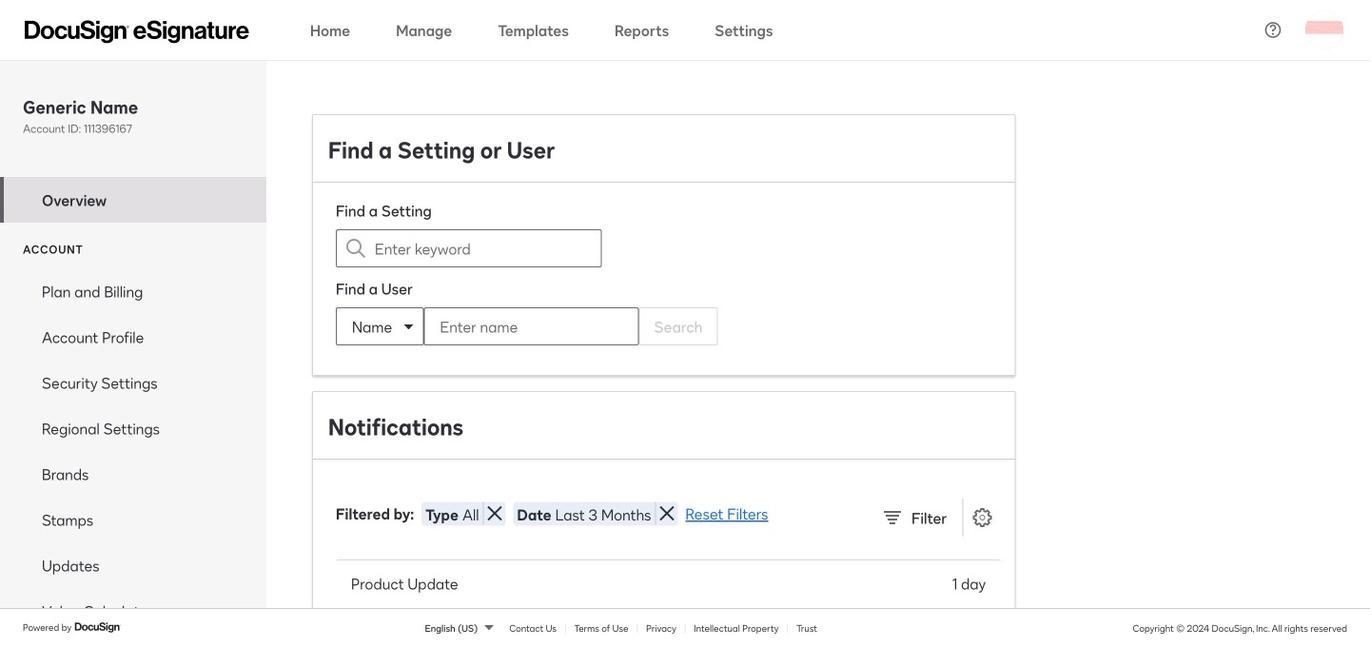 Task type: describe. For each thing, give the bounding box(es) containing it.
Enter keyword text field
[[375, 230, 563, 267]]

docusign image
[[74, 620, 122, 635]]



Task type: locate. For each thing, give the bounding box(es) containing it.
your uploaded profile image image
[[1306, 11, 1344, 49]]

docusign admin image
[[25, 20, 249, 43]]

account element
[[0, 269, 267, 634]]

Enter name text field
[[425, 308, 600, 345]]



